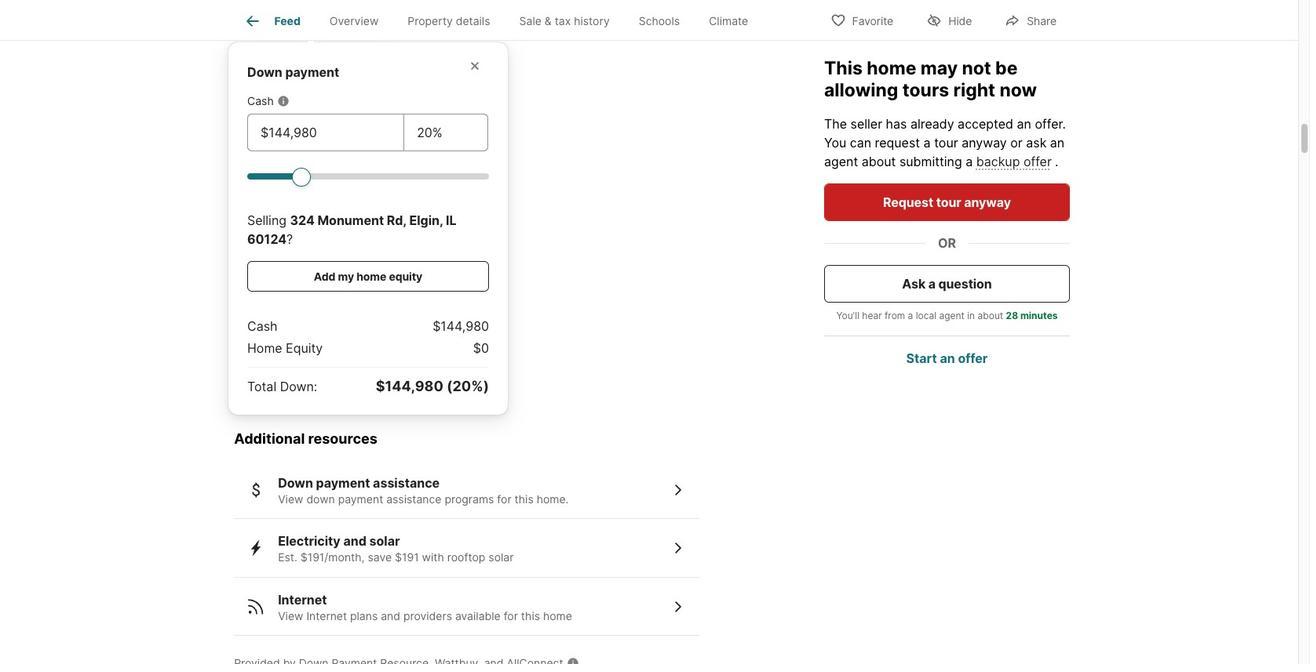Task type: describe. For each thing, give the bounding box(es) containing it.
an inside an agent about submitting a backup offer .
[[1050, 135, 1065, 150]]

for inside down payment assistance view down payment assistance programs for this home.
[[497, 493, 512, 506]]

add my home equity button
[[247, 262, 489, 292]]

equity
[[286, 341, 323, 357]]

$144,980 (20%) tooltip
[[228, 30, 800, 416]]

sale & tax history
[[519, 14, 610, 28]]

anyway inside the request tour anyway button
[[964, 194, 1011, 210]]

providers
[[403, 610, 452, 623]]

$191
[[395, 551, 419, 565]]

324 monument rd, elgin, il 60124
[[247, 213, 457, 247]]

il
[[446, 213, 457, 229]]

seller
[[851, 116, 883, 132]]

with
[[422, 551, 444, 565]]

this inside down payment assistance view down payment assistance programs for this home.
[[515, 493, 534, 506]]

a inside . you can request a tour anyway or ask
[[924, 135, 931, 150]]

home inside this home may not be allowing tours right now
[[867, 57, 917, 79]]

overview
[[330, 14, 379, 28]]

question
[[939, 276, 992, 292]]

add my home equity
[[314, 270, 423, 284]]

save
[[368, 551, 392, 565]]

and inside electricity and solar est. $191/month, save                  $191 with rooftop solar
[[343, 534, 366, 550]]

tour inside . you can request a tour anyway or ask
[[934, 135, 958, 150]]

allowing
[[824, 79, 898, 101]]

0 vertical spatial internet
[[278, 593, 327, 608]]

0 horizontal spatial an
[[940, 351, 955, 366]]

agent inside an agent about submitting a backup offer .
[[824, 153, 858, 169]]

offer for an
[[1035, 116, 1063, 132]]

60124
[[247, 232, 287, 247]]

view inside the internet view internet plans and providers available for this home
[[278, 610, 303, 623]]

rooftop
[[447, 551, 485, 565]]

now
[[1000, 79, 1037, 101]]

may
[[921, 57, 958, 79]]

total down:
[[247, 379, 317, 395]]

hide button
[[913, 4, 985, 36]]

a inside an agent about submitting a backup offer .
[[966, 153, 973, 169]]

climate
[[709, 14, 748, 28]]

. inside . you can request a tour anyway or ask
[[1063, 116, 1066, 132]]

internet view internet plans and providers available for this home
[[278, 593, 572, 623]]

. you can request a tour anyway or ask
[[824, 116, 1066, 150]]

tab list containing feed
[[228, 0, 775, 40]]

resources
[[308, 431, 378, 448]]

plans
[[350, 610, 378, 623]]

programs
[[445, 493, 494, 506]]

backup offer link
[[976, 153, 1052, 169]]

&
[[545, 14, 552, 28]]

tour inside the request tour anyway button
[[936, 194, 962, 210]]

hear
[[862, 310, 882, 321]]

for inside the internet view internet plans and providers available for this home
[[504, 610, 518, 623]]

right
[[954, 79, 996, 101]]

total
[[247, 379, 276, 395]]

view inside down payment assistance view down payment assistance programs for this home.
[[278, 493, 303, 506]]

rd,
[[387, 213, 406, 229]]

sale
[[519, 14, 542, 28]]

schools tab
[[624, 2, 695, 40]]

be
[[996, 57, 1018, 79]]

request tour anyway
[[883, 194, 1011, 210]]

this inside the internet view internet plans and providers available for this home
[[521, 610, 540, 623]]

start
[[906, 351, 937, 366]]

electricity and solar est. $191/month, save                  $191 with rooftop solar
[[278, 534, 514, 565]]

down payment assistance view down payment assistance programs for this home.
[[278, 476, 569, 506]]

0 vertical spatial assistance
[[373, 476, 440, 491]]

not
[[962, 57, 991, 79]]

offer for backup
[[1024, 153, 1052, 169]]

ask a question button
[[824, 265, 1070, 303]]

home
[[247, 341, 282, 357]]

0 vertical spatial an
[[1017, 116, 1032, 132]]

equity
[[389, 270, 423, 284]]

submitting
[[900, 153, 962, 169]]

2 cash from the top
[[247, 319, 278, 335]]

backup
[[976, 153, 1020, 169]]

the
[[824, 116, 847, 132]]

monument
[[318, 213, 384, 229]]

down for down payment
[[247, 65, 282, 80]]

payment for down payment
[[285, 65, 339, 80]]

elgin,
[[409, 213, 443, 229]]

down
[[306, 493, 335, 506]]

in
[[967, 310, 975, 321]]

start an offer
[[906, 351, 988, 366]]

ask a question
[[902, 276, 992, 292]]

request
[[875, 135, 920, 150]]

?
[[287, 232, 293, 247]]

tours
[[903, 79, 949, 101]]

hide
[[948, 14, 972, 27]]

electricity
[[278, 534, 340, 550]]

add
[[314, 270, 336, 284]]

1 horizontal spatial solar
[[489, 551, 514, 565]]

2 vertical spatial offer
[[958, 351, 988, 366]]

1 vertical spatial about
[[978, 310, 1004, 321]]



Task type: locate. For each thing, give the bounding box(es) containing it.
anyway inside . you can request a tour anyway or ask
[[962, 135, 1007, 150]]

this left home.
[[515, 493, 534, 506]]

local
[[916, 310, 937, 321]]

payment down feed
[[285, 65, 339, 80]]

1 cash from the top
[[247, 94, 274, 108]]

climate tab
[[695, 2, 763, 40]]

internet left 'plans'
[[306, 610, 347, 623]]

an right ask
[[1050, 135, 1065, 150]]

home inside button
[[357, 270, 386, 284]]

home inside the internet view internet plans and providers available for this home
[[543, 610, 572, 623]]

2 horizontal spatial home
[[867, 57, 917, 79]]

1 horizontal spatial an
[[1017, 116, 1032, 132]]

down payment
[[247, 65, 339, 80]]

1 vertical spatial cash
[[247, 319, 278, 335]]

1 vertical spatial offer
[[1024, 153, 1052, 169]]

has
[[886, 116, 907, 132]]

property details
[[408, 14, 490, 28]]

or
[[1011, 135, 1023, 150]]

$144,980
[[433, 319, 489, 335], [376, 378, 444, 395]]

0 vertical spatial anyway
[[962, 135, 1007, 150]]

0 vertical spatial .
[[1063, 116, 1066, 132]]

agent
[[824, 153, 858, 169], [939, 310, 965, 321]]

down up "down"
[[278, 476, 313, 491]]

1 vertical spatial home
[[357, 270, 386, 284]]

0 horizontal spatial about
[[862, 153, 896, 169]]

can
[[850, 135, 872, 150]]

favorite
[[852, 14, 894, 27]]

cash up home
[[247, 319, 278, 335]]

offer down ask
[[1024, 153, 1052, 169]]

and right 'plans'
[[381, 610, 400, 623]]

offer down the 'in' at top
[[958, 351, 988, 366]]

$144,980 for $144,980
[[433, 319, 489, 335]]

feed
[[274, 14, 301, 28]]

or
[[938, 235, 956, 251]]

down down feed link
[[247, 65, 282, 80]]

offer up ask
[[1035, 116, 1063, 132]]

324
[[290, 213, 315, 229]]

cash
[[247, 94, 274, 108], [247, 319, 278, 335]]

feed link
[[243, 12, 301, 31]]

an
[[1017, 116, 1032, 132], [1050, 135, 1065, 150], [940, 351, 955, 366]]

Down Payment Slider range field
[[247, 167, 489, 186]]

down inside down payment assistance view down payment assistance programs for this home.
[[278, 476, 313, 491]]

$144,980 up $0
[[433, 319, 489, 335]]

0 vertical spatial down
[[247, 65, 282, 80]]

1 vertical spatial $144,980
[[376, 378, 444, 395]]

already
[[911, 116, 954, 132]]

ask
[[902, 276, 926, 292]]

1 horizontal spatial about
[[978, 310, 1004, 321]]

0 vertical spatial offer
[[1035, 116, 1063, 132]]

(20%)
[[447, 378, 489, 395]]

payment for down payment assistance view down payment assistance programs for this home.
[[316, 476, 370, 491]]

1 vertical spatial tour
[[936, 194, 962, 210]]

and
[[343, 534, 366, 550], [381, 610, 400, 623]]

2 vertical spatial home
[[543, 610, 572, 623]]

agent left the 'in' at top
[[939, 310, 965, 321]]

1 vertical spatial anyway
[[964, 194, 1011, 210]]

1 horizontal spatial and
[[381, 610, 400, 623]]

offer
[[1035, 116, 1063, 132], [1024, 153, 1052, 169], [958, 351, 988, 366]]

0 vertical spatial agent
[[824, 153, 858, 169]]

my
[[338, 270, 354, 284]]

0 vertical spatial tour
[[934, 135, 958, 150]]

this
[[515, 493, 534, 506], [521, 610, 540, 623]]

about
[[862, 153, 896, 169], [978, 310, 1004, 321]]

down for down payment assistance view down payment assistance programs for this home.
[[278, 476, 313, 491]]

2 view from the top
[[278, 610, 303, 623]]

1 vertical spatial internet
[[306, 610, 347, 623]]

anyway down "accepted"
[[962, 135, 1007, 150]]

favorite button
[[817, 4, 907, 36]]

0 vertical spatial about
[[862, 153, 896, 169]]

tab list
[[228, 0, 775, 40]]

1 vertical spatial solar
[[489, 551, 514, 565]]

1 view from the top
[[278, 493, 303, 506]]

$0
[[473, 341, 489, 357]]

.
[[1063, 116, 1066, 132], [1055, 153, 1059, 169]]

an agent about submitting a backup offer .
[[824, 135, 1065, 169]]

overview tab
[[315, 2, 393, 40]]

this
[[824, 57, 863, 79]]

1 vertical spatial assistance
[[386, 493, 442, 506]]

0 horizontal spatial .
[[1055, 153, 1059, 169]]

1 vertical spatial this
[[521, 610, 540, 623]]

and up $191/month, on the bottom of page
[[343, 534, 366, 550]]

home.
[[537, 493, 569, 506]]

0 horizontal spatial home
[[357, 270, 386, 284]]

2 vertical spatial an
[[940, 351, 955, 366]]

1 vertical spatial view
[[278, 610, 303, 623]]

payment inside $144,980 (20%) tooltip
[[285, 65, 339, 80]]

available
[[455, 610, 501, 623]]

this right the available
[[521, 610, 540, 623]]

a
[[924, 135, 931, 150], [966, 153, 973, 169], [929, 276, 936, 292], [908, 310, 913, 321]]

view
[[278, 493, 303, 506], [278, 610, 303, 623]]

1 vertical spatial and
[[381, 610, 400, 623]]

view left "down"
[[278, 493, 303, 506]]

a right the ask
[[929, 276, 936, 292]]

1 vertical spatial .
[[1055, 153, 1059, 169]]

1 vertical spatial down
[[278, 476, 313, 491]]

payment right "down"
[[338, 493, 383, 506]]

selling
[[247, 213, 290, 229]]

for
[[497, 493, 512, 506], [504, 610, 518, 623]]

view down est.
[[278, 610, 303, 623]]

for right the available
[[504, 610, 518, 623]]

$144,980 for $144,980 (20%)
[[376, 378, 444, 395]]

anyway down "backup"
[[964, 194, 1011, 210]]

est.
[[278, 551, 297, 565]]

$144,980 left (20%)
[[376, 378, 444, 395]]

accepted
[[958, 116, 1014, 132]]

request
[[883, 194, 934, 210]]

solar up 'save'
[[369, 534, 400, 550]]

you
[[824, 135, 847, 150]]

and inside the internet view internet plans and providers available for this home
[[381, 610, 400, 623]]

about right the 'in' at top
[[978, 310, 1004, 321]]

minutes
[[1021, 310, 1058, 321]]

tour right the request
[[936, 194, 962, 210]]

down inside $144,980 (20%) tooltip
[[247, 65, 282, 80]]

home
[[867, 57, 917, 79], [357, 270, 386, 284], [543, 610, 572, 623]]

internet down est.
[[278, 593, 327, 608]]

0 vertical spatial and
[[343, 534, 366, 550]]

1 vertical spatial for
[[504, 610, 518, 623]]

internet
[[278, 593, 327, 608], [306, 610, 347, 623]]

tax
[[555, 14, 571, 28]]

1 horizontal spatial .
[[1063, 116, 1066, 132]]

assistance
[[373, 476, 440, 491], [386, 493, 442, 506]]

additional
[[234, 431, 305, 448]]

a up submitting
[[924, 135, 931, 150]]

a inside button
[[929, 276, 936, 292]]

0 vertical spatial payment
[[285, 65, 339, 80]]

you'll hear from a local agent in about 28 minutes
[[836, 310, 1058, 321]]

1 vertical spatial payment
[[316, 476, 370, 491]]

payment up "down"
[[316, 476, 370, 491]]

0 vertical spatial $144,980
[[433, 319, 489, 335]]

None text field
[[261, 123, 391, 142], [417, 123, 475, 142], [261, 123, 391, 142], [417, 123, 475, 142]]

cash down down payment
[[247, 94, 274, 108]]

the seller has already accepted an offer
[[824, 116, 1063, 132]]

agent down you
[[824, 153, 858, 169]]

1 vertical spatial agent
[[939, 310, 965, 321]]

from
[[885, 310, 905, 321]]

0 horizontal spatial agent
[[824, 153, 858, 169]]

home equity
[[247, 341, 323, 357]]

about inside an agent about submitting a backup offer .
[[862, 153, 896, 169]]

property details tab
[[393, 2, 505, 40]]

tour down the seller has already accepted an offer
[[934, 135, 958, 150]]

a right from
[[908, 310, 913, 321]]

0 vertical spatial this
[[515, 493, 534, 506]]

$191/month,
[[300, 551, 365, 565]]

request tour anyway button
[[824, 183, 1070, 221]]

0 horizontal spatial solar
[[369, 534, 400, 550]]

an up or
[[1017, 116, 1032, 132]]

1 horizontal spatial home
[[543, 610, 572, 623]]

share
[[1027, 14, 1057, 27]]

. inside an agent about submitting a backup offer .
[[1055, 153, 1059, 169]]

2 vertical spatial payment
[[338, 493, 383, 506]]

offer inside an agent about submitting a backup offer .
[[1024, 153, 1052, 169]]

this home may not be allowing tours right now
[[824, 57, 1037, 101]]

down:
[[280, 379, 317, 395]]

1 vertical spatial an
[[1050, 135, 1065, 150]]

sale & tax history tab
[[505, 2, 624, 40]]

0 vertical spatial for
[[497, 493, 512, 506]]

a left "backup"
[[966, 153, 973, 169]]

payment
[[285, 65, 339, 80], [316, 476, 370, 491], [338, 493, 383, 506]]

additional resources
[[234, 431, 378, 448]]

0 vertical spatial view
[[278, 493, 303, 506]]

$144,980 (20%)
[[376, 378, 489, 395]]

0 horizontal spatial and
[[343, 534, 366, 550]]

schools
[[639, 14, 680, 28]]

about down the can at the right of page
[[862, 153, 896, 169]]

history
[[574, 14, 610, 28]]

0 vertical spatial solar
[[369, 534, 400, 550]]

0 vertical spatial home
[[867, 57, 917, 79]]

solar right rooftop
[[489, 551, 514, 565]]

ask
[[1026, 135, 1047, 150]]

28
[[1006, 310, 1018, 321]]

you'll
[[836, 310, 860, 321]]

1 horizontal spatial agent
[[939, 310, 965, 321]]

an right start
[[940, 351, 955, 366]]

2 horizontal spatial an
[[1050, 135, 1065, 150]]

for right programs
[[497, 493, 512, 506]]

start an offer link
[[906, 351, 988, 366]]

0 vertical spatial cash
[[247, 94, 274, 108]]



Task type: vqa. For each thing, say whether or not it's contained in the screenshot.
is inside BY USING, YOU WILL BE CONNECTED WITH PARTICIPATING MEMBERS OF THE MORTGAGE RESEARCH CENTER, LLC NETWORK WHO MAY CONTACT YOU WITH INFORMATION RELATED TO HOME BUYING AND FINANCING. THESE LENDERS HAVE PAID TO BE INCLUDED BUT ARE NOT ENDORSED BY MORTGAGE RESEARCH CENTER, LLC OR REDFIN. MORTGAGE RESEARCH CENTER, LLC. IS A MORTGAGE LICENSEE - NMLS ID 1907 (
no



